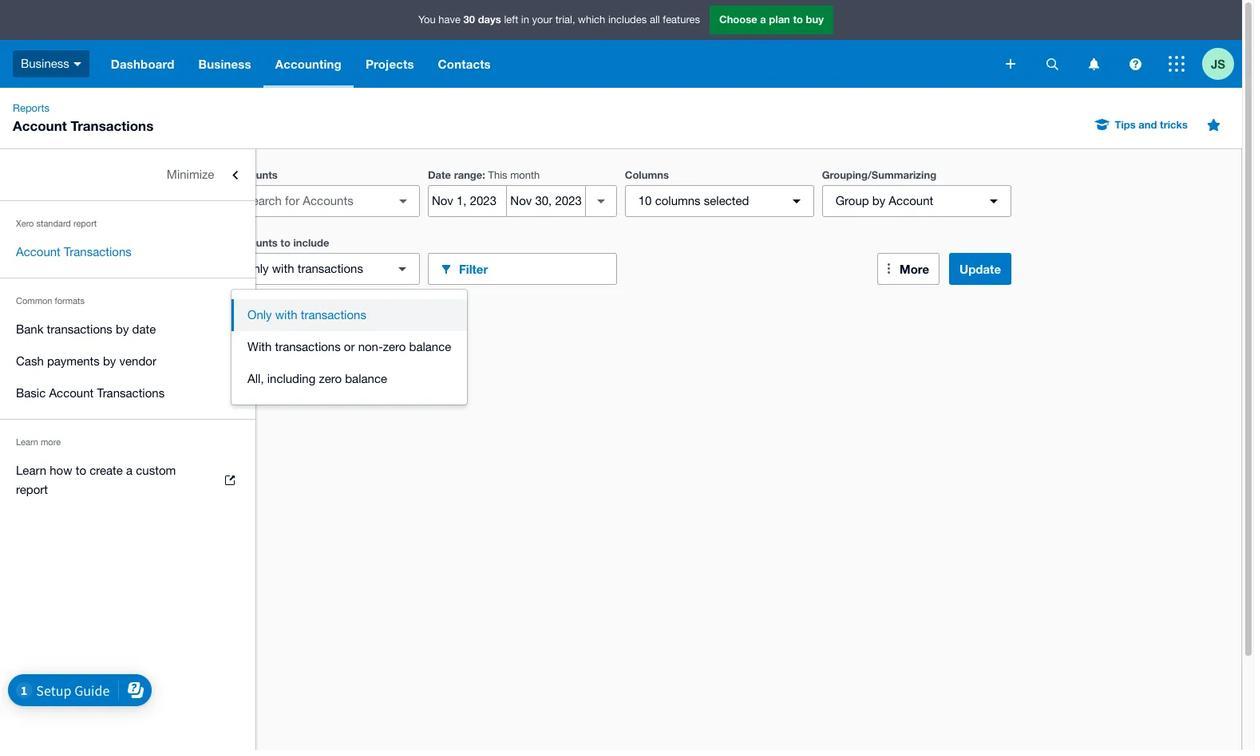 Task type: locate. For each thing, give the bounding box(es) containing it.
account inside reports account transactions
[[13, 117, 67, 134]]

balance down non-
[[345, 372, 387, 386]]

0 vertical spatial with
[[272, 262, 294, 276]]

transactions inside with transactions or non-zero balance button
[[275, 340, 341, 354]]

1 vertical spatial accounts
[[231, 236, 278, 249]]

columns
[[625, 169, 669, 181]]

1 horizontal spatial to
[[281, 236, 291, 249]]

zero right the or at the left
[[383, 340, 406, 354]]

you
[[419, 14, 436, 26]]

accounts left include
[[231, 236, 278, 249]]

with transactions or non-zero balance button
[[232, 331, 467, 363]]

open image
[[387, 185, 419, 217]]

transactions
[[298, 262, 363, 276], [301, 308, 367, 322], [47, 323, 113, 336], [275, 340, 341, 354]]

with transactions or non-zero balance
[[248, 340, 452, 354]]

to inside learn how to create a custom report
[[76, 464, 86, 478]]

only with transactions inside only with transactions popup button
[[244, 262, 363, 276]]

0 horizontal spatial svg image
[[1006, 59, 1016, 69]]

2 learn from the top
[[16, 464, 46, 478]]

banner containing js
[[0, 0, 1243, 88]]

to left include
[[281, 236, 291, 249]]

svg image left js
[[1169, 56, 1185, 72]]

by left vendor
[[103, 355, 116, 368]]

zero
[[383, 340, 406, 354], [319, 372, 342, 386]]

report up account transactions
[[73, 219, 97, 228]]

transactions for reports account transactions
[[71, 117, 154, 134]]

learn more
[[16, 438, 61, 447]]

learn down "learn more"
[[16, 464, 46, 478]]

svg image
[[1169, 56, 1185, 72], [1130, 58, 1142, 70], [73, 62, 81, 66]]

days
[[478, 13, 501, 26]]

only with transactions button
[[232, 300, 467, 331]]

1 accounts from the top
[[231, 169, 278, 181]]

1 vertical spatial to
[[281, 236, 291, 249]]

trial,
[[556, 14, 575, 26]]

standard
[[36, 219, 71, 228]]

learn inside learn how to create a custom report
[[16, 464, 46, 478]]

2 vertical spatial to
[[76, 464, 86, 478]]

1 horizontal spatial report
[[73, 219, 97, 228]]

1 vertical spatial learn
[[16, 464, 46, 478]]

learn
[[16, 438, 38, 447], [16, 464, 46, 478]]

zero down with transactions or non-zero balance button in the top left of the page
[[319, 372, 342, 386]]

1 vertical spatial only with transactions
[[248, 308, 367, 322]]

accounts up search for accounts text field
[[231, 169, 278, 181]]

None field
[[231, 185, 420, 217]]

you have 30 days left in your trial, which includes all features
[[419, 13, 700, 26]]

reports link
[[6, 101, 56, 117]]

by inside "group by account" popup button
[[873, 194, 886, 208]]

1 vertical spatial with
[[275, 308, 298, 322]]

minimize
[[167, 168, 214, 181]]

2 vertical spatial transactions
[[97, 387, 165, 400]]

selected
[[704, 194, 750, 208]]

1 horizontal spatial business
[[199, 57, 251, 71]]

0 vertical spatial transactions
[[71, 117, 154, 134]]

transactions up the or at the left
[[301, 308, 367, 322]]

0 horizontal spatial report
[[16, 483, 48, 497]]

0 vertical spatial learn
[[16, 438, 38, 447]]

only inside popup button
[[244, 262, 269, 276]]

only with transactions down only with transactions popup button
[[248, 308, 367, 322]]

1 vertical spatial report
[[16, 483, 48, 497]]

grouping/summarizing
[[822, 169, 937, 181]]

by
[[873, 194, 886, 208], [116, 323, 129, 336], [103, 355, 116, 368]]

or
[[344, 340, 355, 354]]

contacts button
[[426, 40, 503, 88]]

0 vertical spatial by
[[873, 194, 886, 208]]

only with transactions for only with transactions button
[[248, 308, 367, 322]]

plan
[[769, 13, 791, 26]]

to left buy
[[793, 13, 803, 26]]

group
[[232, 290, 467, 405]]

0 horizontal spatial to
[[76, 464, 86, 478]]

all,
[[248, 372, 264, 386]]

with down only with transactions popup button
[[275, 308, 298, 322]]

10
[[639, 194, 652, 208]]

and
[[1139, 118, 1158, 131]]

only for only with transactions button
[[248, 308, 272, 322]]

svg image
[[1047, 58, 1059, 70], [1089, 58, 1099, 70], [1006, 59, 1016, 69]]

0 vertical spatial to
[[793, 13, 803, 26]]

only
[[244, 262, 269, 276], [248, 308, 272, 322]]

balance right non-
[[409, 340, 452, 354]]

transactions down formats on the left top of page
[[47, 323, 113, 336]]

a
[[761, 13, 767, 26], [126, 464, 133, 478]]

only with transactions down include
[[244, 262, 363, 276]]

by for vendor
[[103, 355, 116, 368]]

by inside bank transactions by date link
[[116, 323, 129, 336]]

with down accounts to include
[[272, 262, 294, 276]]

accounts
[[231, 169, 278, 181], [231, 236, 278, 249]]

dashboard link
[[99, 40, 187, 88]]

only up with on the top of the page
[[248, 308, 272, 322]]

0 vertical spatial zero
[[383, 340, 406, 354]]

xero
[[16, 219, 34, 228]]

by down 'grouping/summarizing'
[[873, 194, 886, 208]]

with inside button
[[275, 308, 298, 322]]

transactions up 'all, including zero balance'
[[275, 340, 341, 354]]

0 horizontal spatial zero
[[319, 372, 342, 386]]

have
[[439, 14, 461, 26]]

transactions inside reports account transactions
[[71, 117, 154, 134]]

2 horizontal spatial svg image
[[1089, 58, 1099, 70]]

learn left more
[[16, 438, 38, 447]]

accounts for accounts
[[231, 169, 278, 181]]

svg image up tips and tricks button
[[1130, 58, 1142, 70]]

group containing only with transactions
[[232, 290, 467, 405]]

a right create
[[126, 464, 133, 478]]

a inside banner
[[761, 13, 767, 26]]

list box containing only with transactions
[[232, 290, 467, 405]]

non-
[[358, 340, 383, 354]]

learn for learn more
[[16, 438, 38, 447]]

with inside popup button
[[272, 262, 294, 276]]

filter button
[[428, 253, 617, 285]]

cash payments by vendor link
[[0, 346, 256, 378]]

0 vertical spatial accounts
[[231, 169, 278, 181]]

0 vertical spatial a
[[761, 13, 767, 26]]

with
[[272, 262, 294, 276], [275, 308, 298, 322]]

common
[[16, 296, 52, 306]]

business
[[21, 57, 69, 70], [199, 57, 251, 71]]

only inside button
[[248, 308, 272, 322]]

2 horizontal spatial to
[[793, 13, 803, 26]]

0 horizontal spatial balance
[[345, 372, 387, 386]]

tricks
[[1161, 118, 1188, 131]]

1 vertical spatial by
[[116, 323, 129, 336]]

0 vertical spatial balance
[[409, 340, 452, 354]]

a left plan
[[761, 13, 767, 26]]

0 horizontal spatial a
[[126, 464, 133, 478]]

balance
[[409, 340, 452, 354], [345, 372, 387, 386]]

1 horizontal spatial business button
[[187, 40, 263, 88]]

1 vertical spatial a
[[126, 464, 133, 478]]

2 accounts from the top
[[231, 236, 278, 249]]

reports account transactions
[[13, 102, 154, 134]]

report
[[73, 219, 97, 228], [16, 483, 48, 497]]

by inside cash payments by vendor link
[[103, 355, 116, 368]]

1 vertical spatial only
[[248, 308, 272, 322]]

0 vertical spatial report
[[73, 219, 97, 228]]

transactions up minimize button
[[71, 117, 154, 134]]

buy
[[806, 13, 824, 26]]

formats
[[55, 296, 85, 306]]

tips and tricks
[[1115, 118, 1188, 131]]

0 vertical spatial only
[[244, 262, 269, 276]]

1 vertical spatial zero
[[319, 372, 342, 386]]

2 business button from the left
[[187, 40, 263, 88]]

report inside learn how to create a custom report
[[16, 483, 48, 497]]

2 horizontal spatial svg image
[[1169, 56, 1185, 72]]

svg image up reports account transactions
[[73, 62, 81, 66]]

account down the reports link
[[13, 117, 67, 134]]

transactions inside only with transactions popup button
[[298, 262, 363, 276]]

2 vertical spatial by
[[103, 355, 116, 368]]

only down accounts to include
[[244, 262, 269, 276]]

1 business button from the left
[[0, 40, 99, 88]]

transactions down xero standard report
[[64, 245, 132, 259]]

banner
[[0, 0, 1243, 88]]

account down 'grouping/summarizing'
[[889, 194, 934, 208]]

including
[[267, 372, 316, 386]]

by left date
[[116, 323, 129, 336]]

list box
[[232, 290, 467, 405]]

1 learn from the top
[[16, 438, 38, 447]]

to right how
[[76, 464, 86, 478]]

report down "learn more"
[[16, 483, 48, 497]]

1 horizontal spatial a
[[761, 13, 767, 26]]

accounting
[[275, 57, 342, 71]]

business button
[[0, 40, 99, 88], [187, 40, 263, 88]]

learn for learn how to create a custom report
[[16, 464, 46, 478]]

by for date
[[116, 323, 129, 336]]

account down payments on the left
[[49, 387, 94, 400]]

basic account transactions
[[16, 387, 165, 400]]

only with transactions inside only with transactions button
[[248, 308, 367, 322]]

transactions inside only with transactions button
[[301, 308, 367, 322]]

0 vertical spatial only with transactions
[[244, 262, 363, 276]]

transactions down include
[[298, 262, 363, 276]]

navigation containing dashboard
[[99, 40, 995, 88]]

account
[[13, 117, 67, 134], [889, 194, 934, 208], [16, 245, 61, 259], [49, 387, 94, 400]]

all, including zero balance
[[248, 372, 387, 386]]

date
[[132, 323, 156, 336]]

includes
[[609, 14, 647, 26]]

0 horizontal spatial business button
[[0, 40, 99, 88]]

only with transactions for only with transactions popup button
[[244, 262, 363, 276]]

navigation
[[99, 40, 995, 88]]

transactions down cash payments by vendor link
[[97, 387, 165, 400]]

only with transactions
[[244, 262, 363, 276], [248, 308, 367, 322]]

which
[[578, 14, 606, 26]]



Task type: describe. For each thing, give the bounding box(es) containing it.
1 vertical spatial transactions
[[64, 245, 132, 259]]

bank transactions by date link
[[0, 314, 256, 346]]

create
[[90, 464, 123, 478]]

0 horizontal spatial svg image
[[73, 62, 81, 66]]

:
[[483, 169, 486, 181]]

list of convenience dates image
[[585, 185, 617, 217]]

bank
[[16, 323, 44, 336]]

with for only with transactions button
[[275, 308, 298, 322]]

30
[[464, 13, 475, 26]]

more
[[900, 262, 930, 276]]

filter
[[459, 262, 488, 276]]

dashboard
[[111, 57, 175, 71]]

accounts for accounts to include
[[231, 236, 278, 249]]

group by account button
[[822, 185, 1012, 217]]

custom
[[136, 464, 176, 478]]

js
[[1212, 56, 1226, 71]]

xero standard report
[[16, 219, 97, 228]]

all
[[650, 14, 660, 26]]

your
[[532, 14, 553, 26]]

features
[[663, 14, 700, 26]]

0 horizontal spatial business
[[21, 57, 69, 70]]

vendor
[[119, 355, 156, 368]]

more button
[[878, 253, 940, 285]]

common formats
[[16, 296, 85, 306]]

1 horizontal spatial zero
[[383, 340, 406, 354]]

account transactions
[[16, 245, 132, 259]]

update button
[[950, 253, 1012, 285]]

include
[[294, 236, 329, 249]]

basic
[[16, 387, 46, 400]]

remove from favorites image
[[1198, 109, 1230, 141]]

Select start date field
[[429, 186, 507, 216]]

reports
[[13, 102, 50, 114]]

1 vertical spatial balance
[[345, 372, 387, 386]]

with for only with transactions popup button
[[272, 262, 294, 276]]

learn how to create a custom report link
[[0, 455, 256, 506]]

1 horizontal spatial balance
[[409, 340, 452, 354]]

cash payments by vendor
[[16, 355, 156, 368]]

range
[[454, 169, 483, 181]]

this
[[488, 169, 508, 181]]

business inside navigation
[[199, 57, 251, 71]]

choose
[[720, 13, 758, 26]]

date
[[428, 169, 451, 181]]

only for only with transactions popup button
[[244, 262, 269, 276]]

account transactions link
[[0, 236, 256, 268]]

transactions for basic account transactions
[[97, 387, 165, 400]]

how
[[50, 464, 72, 478]]

columns
[[655, 194, 701, 208]]

1 horizontal spatial svg image
[[1047, 58, 1059, 70]]

in
[[521, 14, 530, 26]]

basic account transactions link
[[0, 378, 256, 410]]

choose a plan to buy
[[720, 13, 824, 26]]

transactions inside bank transactions by date link
[[47, 323, 113, 336]]

10 columns selected
[[639, 194, 750, 208]]

to inside banner
[[793, 13, 803, 26]]

with
[[248, 340, 272, 354]]

js button
[[1203, 40, 1243, 88]]

account inside popup button
[[889, 194, 934, 208]]

date range : this month
[[428, 169, 540, 181]]

learn how to create a custom report
[[16, 464, 176, 497]]

cash
[[16, 355, 44, 368]]

projects
[[366, 57, 414, 71]]

contacts
[[438, 57, 491, 71]]

projects button
[[354, 40, 426, 88]]

left
[[504, 14, 519, 26]]

group by account
[[836, 194, 934, 208]]

month
[[511, 169, 540, 181]]

tips
[[1115, 118, 1136, 131]]

tips and tricks button
[[1087, 112, 1198, 137]]

Select end date field
[[507, 186, 585, 216]]

only with transactions button
[[231, 253, 420, 285]]

more
[[41, 438, 61, 447]]

minimize button
[[0, 159, 256, 191]]

accounting button
[[263, 40, 354, 88]]

Search for Accounts text field
[[232, 186, 390, 216]]

all, including zero balance button
[[232, 363, 467, 395]]

accounts to include
[[231, 236, 329, 249]]

update
[[960, 262, 1002, 276]]

1 horizontal spatial svg image
[[1130, 58, 1142, 70]]

account down xero
[[16, 245, 61, 259]]

a inside learn how to create a custom report
[[126, 464, 133, 478]]

bank transactions by date
[[16, 323, 156, 336]]

payments
[[47, 355, 100, 368]]

group
[[836, 194, 869, 208]]



Task type: vqa. For each thing, say whether or not it's contained in the screenshot.
"have"
yes



